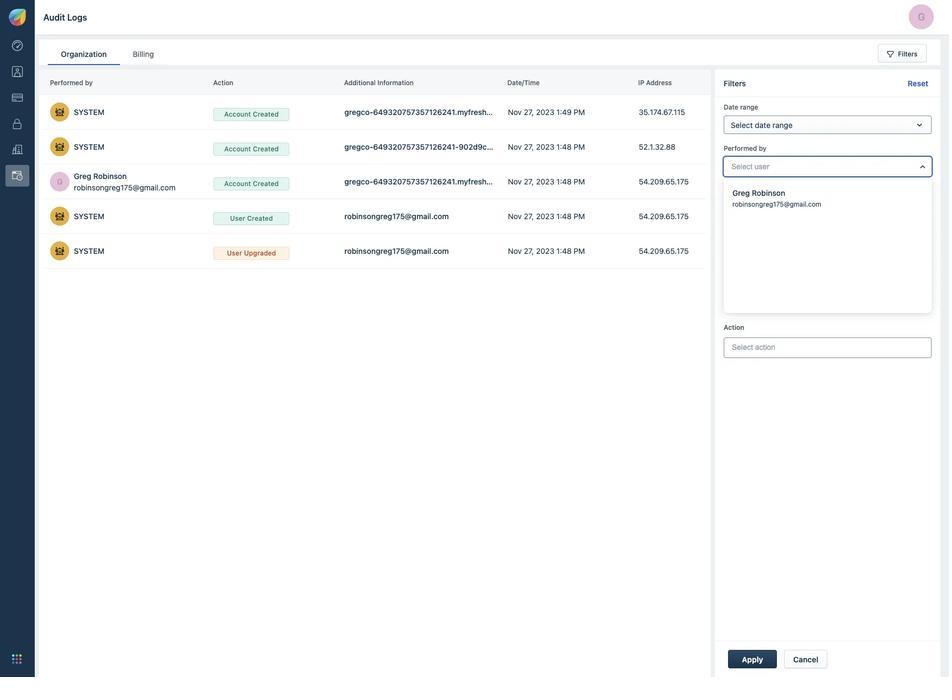Task type: locate. For each thing, give the bounding box(es) containing it.
1 54.209.65.175 from the top
[[639, 177, 689, 186]]

1 pm from the top
[[574, 108, 585, 117]]

filters inside button
[[898, 50, 918, 58]]

0 vertical spatial action
[[213, 79, 233, 87]]

2 27, from the top
[[524, 142, 534, 152]]

2 account from the top
[[224, 145, 251, 153]]

created for gregco-649320757357126241.myfreshworks.com/connect
[[253, 110, 279, 118]]

2 system from the top
[[74, 142, 104, 152]]

0 vertical spatial robinson
[[93, 171, 127, 181]]

pm
[[574, 108, 585, 117], [574, 142, 585, 152], [574, 177, 585, 186], [574, 212, 585, 221], [574, 247, 585, 256]]

by down the 'organization'
[[85, 79, 93, 87]]

system image right security icon on the left top of page
[[50, 102, 70, 121]]

0 vertical spatial performed by
[[50, 79, 93, 87]]

0 vertical spatial account created
[[224, 110, 279, 118]]

range inside button
[[773, 120, 793, 130]]

system image up system image
[[50, 207, 70, 226]]

2 vertical spatial 54.209.65.175
[[639, 247, 689, 256]]

27, for 649320757357126241.myfreshworks.com/crm/sales
[[524, 177, 534, 186]]

organization image
[[12, 145, 23, 155]]

greg
[[74, 171, 91, 181], [733, 188, 750, 198]]

date
[[724, 103, 739, 111]]

3 account created from the top
[[224, 179, 279, 188]]

2 vertical spatial system image
[[50, 207, 70, 226]]

1 vertical spatial greg
[[733, 188, 750, 198]]

gregco-
[[344, 108, 373, 117], [344, 142, 373, 152], [344, 177, 373, 186]]

1 horizontal spatial range
[[773, 120, 793, 130]]

5 2023 from the top
[[536, 247, 554, 256]]

user
[[230, 214, 245, 222], [227, 249, 242, 257]]

action
[[213, 79, 233, 87], [724, 324, 744, 332]]

my subscriptions image
[[12, 92, 23, 103]]

1 horizontal spatial action
[[724, 324, 744, 332]]

2 vertical spatial account
[[224, 179, 251, 188]]

3 pm from the top
[[574, 177, 585, 186]]

system image
[[50, 241, 70, 260]]

1 vertical spatial action
[[724, 324, 744, 332]]

902d9c9fa79becb17011683.freshbots.ai
[[459, 142, 605, 152]]

4 pm from the top
[[574, 212, 585, 221]]

1 horizontal spatial by
[[759, 144, 767, 153]]

system image right organization image
[[50, 137, 70, 156]]

0 horizontal spatial filters
[[724, 78, 746, 88]]

tab list containing organization
[[48, 44, 167, 65]]

2 system image from the top
[[50, 137, 70, 156]]

security image
[[12, 118, 23, 129]]

filters up reset button
[[898, 50, 918, 58]]

performed by
[[50, 79, 93, 87], [724, 144, 767, 153]]

ip
[[638, 79, 644, 87]]

user left upgraded on the left of page
[[227, 249, 242, 257]]

1 vertical spatial account created
[[224, 145, 279, 153]]

2 2023 from the top
[[536, 142, 554, 152]]

0 vertical spatial user
[[230, 214, 245, 222]]

gregco-649320757357126241-902d9c9fa79becb17011683.freshbots.ai
[[344, 142, 605, 152]]

3 27, from the top
[[524, 177, 534, 186]]

3 2023 from the top
[[536, 177, 554, 186]]

cancel
[[793, 655, 818, 665]]

range
[[740, 103, 758, 111], [773, 120, 793, 130]]

1 nov from the top
[[508, 108, 522, 117]]

0 vertical spatial system image
[[50, 102, 70, 121]]

robinson
[[93, 171, 127, 181], [752, 188, 785, 198]]

1 account from the top
[[224, 110, 251, 118]]

gregco-649320757357126241.myfreshworks.com/connect
[[344, 108, 557, 117]]

0 vertical spatial greg
[[74, 171, 91, 181]]

3 nov 27, 2023 1:48 pm from the top
[[508, 212, 585, 221]]

1 gregco- from the top
[[344, 108, 373, 117]]

2023
[[536, 108, 554, 117], [536, 142, 554, 152], [536, 177, 554, 186], [536, 212, 554, 221], [536, 247, 554, 256]]

1:48
[[557, 142, 572, 152], [557, 177, 572, 186], [557, 212, 572, 221], [557, 247, 572, 256]]

created for gregco-649320757357126241-902d9c9fa79becb17011683.freshbots.ai
[[253, 145, 279, 153]]

system image for 649320757357126241-
[[50, 137, 70, 156]]

0 horizontal spatial greg robinson robinsongreg175@gmail.com
[[74, 171, 176, 192]]

54.209.65.175 for account created
[[639, 177, 689, 186]]

54.209.65.175
[[639, 177, 689, 186], [639, 212, 689, 221], [639, 247, 689, 256]]

user upgraded
[[227, 249, 276, 257]]

0 vertical spatial 54.209.65.175
[[639, 177, 689, 186]]

0 horizontal spatial robinson
[[93, 171, 127, 181]]

select date range
[[731, 120, 793, 130]]

1 vertical spatial user
[[227, 249, 242, 257]]

27,
[[524, 108, 534, 117], [524, 142, 534, 152], [524, 177, 534, 186], [524, 212, 534, 221], [524, 247, 534, 256]]

649320757357126241.myfreshworks.com/crm/sales
[[373, 177, 563, 186]]

performed down select
[[724, 144, 757, 153]]

performed by down the 'organization'
[[50, 79, 93, 87]]

4 2023 from the top
[[536, 212, 554, 221]]

filters up date
[[724, 78, 746, 88]]

2 gregco- from the top
[[344, 142, 373, 152]]

0 vertical spatial performed
[[50, 79, 83, 87]]

1 vertical spatial performed
[[724, 144, 757, 153]]

performed
[[50, 79, 83, 87], [724, 144, 757, 153]]

by down date
[[759, 144, 767, 153]]

1 horizontal spatial robinson
[[752, 188, 785, 198]]

address
[[646, 79, 672, 87]]

pm for 649320757357126241.myfreshworks.com/crm/sales
[[574, 177, 585, 186]]

performed by down select
[[724, 144, 767, 153]]

2023 for 649320757357126241.myfreshworks.com/crm/sales
[[536, 177, 554, 186]]

2 vertical spatial gregco-
[[344, 177, 373, 186]]

1 account created from the top
[[224, 110, 279, 118]]

4 nov 27, 2023 1:48 pm from the top
[[508, 247, 585, 256]]

0 vertical spatial gregco-
[[344, 108, 373, 117]]

2 account created from the top
[[224, 145, 279, 153]]

account for gregco-649320757357126241.myfreshworks.com/crm/sales
[[224, 179, 251, 188]]

system
[[74, 108, 104, 117], [74, 142, 104, 152], [74, 212, 104, 221], [74, 247, 104, 256]]

649320757357126241.myfreshworks.com/connect
[[373, 108, 557, 117]]

tab list
[[48, 44, 167, 65]]

1 horizontal spatial performed by
[[724, 144, 767, 153]]

robinsongreg175@gmail.com
[[74, 183, 176, 192], [733, 200, 821, 209], [344, 212, 449, 221], [344, 247, 449, 256]]

account
[[224, 110, 251, 118], [224, 145, 251, 153], [224, 179, 251, 188]]

upgraded
[[244, 249, 276, 257]]

1 vertical spatial gregco-
[[344, 142, 373, 152]]

5 nov from the top
[[508, 247, 522, 256]]

information
[[378, 79, 414, 87]]

3 54.209.65.175 from the top
[[639, 247, 689, 256]]

reset
[[908, 79, 929, 88]]

0 horizontal spatial action
[[213, 79, 233, 87]]

5 27, from the top
[[524, 247, 534, 256]]

gregco- for 649320757357126241.myfreshworks.com/connect
[[344, 108, 373, 117]]

2 54.209.65.175 from the top
[[639, 212, 689, 221]]

Select user text field
[[730, 162, 916, 172]]

system image
[[50, 102, 70, 121], [50, 137, 70, 156], [50, 207, 70, 226]]

reset button
[[899, 74, 938, 92]]

system image for 649320757357126241.myfreshworks.com/connect
[[50, 102, 70, 121]]

performed down the 'organization'
[[50, 79, 83, 87]]

0 vertical spatial range
[[740, 103, 758, 111]]

1 2023 from the top
[[536, 108, 554, 117]]

1 vertical spatial account
[[224, 145, 251, 153]]

user for user created
[[230, 214, 245, 222]]

gregco-649320757357126241.myfreshworks.com/crm/sales
[[344, 177, 563, 186]]

greg robinson robinsongreg175@gmail.com
[[74, 171, 176, 192], [733, 188, 821, 209]]

1 horizontal spatial filters
[[898, 50, 918, 58]]

0 horizontal spatial range
[[740, 103, 758, 111]]

apply button
[[728, 651, 777, 669]]

1 system image from the top
[[50, 102, 70, 121]]

filters
[[898, 50, 918, 58], [724, 78, 746, 88]]

1 vertical spatial 54.209.65.175
[[639, 212, 689, 221]]

created
[[253, 110, 279, 118], [253, 145, 279, 153], [253, 179, 279, 188], [247, 214, 273, 222]]

5 pm from the top
[[574, 247, 585, 256]]

2 nov from the top
[[508, 142, 522, 152]]

nov 27, 2023 1:48 pm
[[508, 142, 585, 152], [508, 177, 585, 186], [508, 212, 585, 221], [508, 247, 585, 256]]

by
[[85, 79, 93, 87], [759, 144, 767, 153]]

1 vertical spatial range
[[773, 120, 793, 130]]

freshworks switcher image
[[12, 655, 22, 665]]

1 vertical spatial system image
[[50, 137, 70, 156]]

2 vertical spatial account created
[[224, 179, 279, 188]]

user up "user upgraded"
[[230, 214, 245, 222]]

nov
[[508, 108, 522, 117], [508, 142, 522, 152], [508, 177, 522, 186], [508, 212, 522, 221], [508, 247, 522, 256]]

1 27, from the top
[[524, 108, 534, 117]]

3 gregco- from the top
[[344, 177, 373, 186]]

0 vertical spatial filters
[[898, 50, 918, 58]]

2 pm from the top
[[574, 142, 585, 152]]

created for robinsongreg175@gmail.com
[[247, 214, 273, 222]]

0 vertical spatial account
[[224, 110, 251, 118]]

3 nov from the top
[[508, 177, 522, 186]]

0 horizontal spatial by
[[85, 79, 93, 87]]

1 vertical spatial by
[[759, 144, 767, 153]]

cancel button
[[784, 651, 828, 669]]

0 vertical spatial by
[[85, 79, 93, 87]]

3 account from the top
[[224, 179, 251, 188]]

account created
[[224, 110, 279, 118], [224, 145, 279, 153], [224, 179, 279, 188]]

3 1:48 from the top
[[557, 212, 572, 221]]



Task type: vqa. For each thing, say whether or not it's contained in the screenshot.


Task type: describe. For each thing, give the bounding box(es) containing it.
3 system image from the top
[[50, 207, 70, 226]]

user for user upgraded
[[227, 249, 242, 257]]

account for gregco-649320757357126241.myfreshworks.com/connect
[[224, 110, 251, 118]]

user created
[[230, 214, 273, 222]]

2023 for 649320757357126241-
[[536, 142, 554, 152]]

select
[[731, 120, 753, 130]]

apply
[[742, 655, 763, 665]]

2023 for 649320757357126241.myfreshworks.com/connect
[[536, 108, 554, 117]]

account created for gregco-649320757357126241.myfreshworks.com/crm/sales
[[224, 179, 279, 188]]

54.209.65.175 for user created
[[639, 212, 689, 221]]

3 system from the top
[[74, 212, 104, 221]]

neo admin center image
[[12, 40, 23, 51]]

0 horizontal spatial performed by
[[50, 79, 93, 87]]

select date range button
[[724, 116, 932, 134]]

date
[[755, 120, 771, 130]]

account created for gregco-649320757357126241-902d9c9fa79becb17011683.freshbots.ai
[[224, 145, 279, 153]]

nov for 649320757357126241.myfreshworks.com/connect
[[508, 108, 522, 117]]

users image
[[12, 66, 23, 77]]

649320757357126241-
[[373, 142, 459, 152]]

0 horizontal spatial performed
[[50, 79, 83, 87]]

gregco- for 649320757357126241-
[[344, 142, 373, 152]]

billing
[[133, 49, 154, 59]]

created for gregco-649320757357126241.myfreshworks.com/crm/sales
[[253, 179, 279, 188]]

pm for 649320757357126241-
[[574, 142, 585, 152]]

ip address
[[638, 79, 672, 87]]

2 nov 27, 2023 1:48 pm from the top
[[508, 177, 585, 186]]

54.209.65.175 for user upgraded
[[639, 247, 689, 256]]

pm for 649320757357126241.myfreshworks.com/connect
[[574, 108, 585, 117]]

1 nov 27, 2023 1:48 pm from the top
[[508, 142, 585, 152]]

additional information
[[344, 79, 414, 87]]

1 horizontal spatial greg robinson robinsongreg175@gmail.com
[[733, 188, 821, 209]]

4 1:48 from the top
[[557, 247, 572, 256]]

date range
[[724, 103, 758, 111]]

date/time
[[507, 79, 540, 87]]

1:49
[[557, 108, 572, 117]]

additional
[[344, 79, 376, 87]]

organization
[[61, 49, 107, 59]]

account created for gregco-649320757357126241.myfreshworks.com/connect
[[224, 110, 279, 118]]

freshworks icon image
[[9, 9, 26, 26]]

4 27, from the top
[[524, 212, 534, 221]]

audit
[[43, 12, 65, 22]]

52.1.32.88
[[639, 142, 676, 152]]

1 system from the top
[[74, 108, 104, 117]]

nov 27, 2023 1:49 pm
[[508, 108, 585, 117]]

logs
[[67, 12, 87, 22]]

27, for 649320757357126241.myfreshworks.com/connect
[[524, 108, 534, 117]]

1 vertical spatial performed by
[[724, 144, 767, 153]]

nov for 649320757357126241.myfreshworks.com/crm/sales
[[508, 177, 522, 186]]

4 nov from the top
[[508, 212, 522, 221]]

account for gregco-649320757357126241-902d9c9fa79becb17011683.freshbots.ai
[[224, 145, 251, 153]]

27, for 649320757357126241-
[[524, 142, 534, 152]]

1 vertical spatial filters
[[724, 78, 746, 88]]

audit logs
[[43, 12, 87, 22]]

gregco- for 649320757357126241.myfreshworks.com/crm/sales
[[344, 177, 373, 186]]

2 1:48 from the top
[[557, 177, 572, 186]]

1 1:48 from the top
[[557, 142, 572, 152]]

1 horizontal spatial greg
[[733, 188, 750, 198]]

4 system from the top
[[74, 247, 104, 256]]

nov for 649320757357126241-
[[508, 142, 522, 152]]

filters button
[[878, 44, 927, 62]]

0 horizontal spatial greg
[[74, 171, 91, 181]]

35.174.67.115
[[639, 108, 685, 117]]

audit logs image
[[12, 171, 23, 181]]

1 vertical spatial robinson
[[752, 188, 785, 198]]

1 horizontal spatial performed
[[724, 144, 757, 153]]



